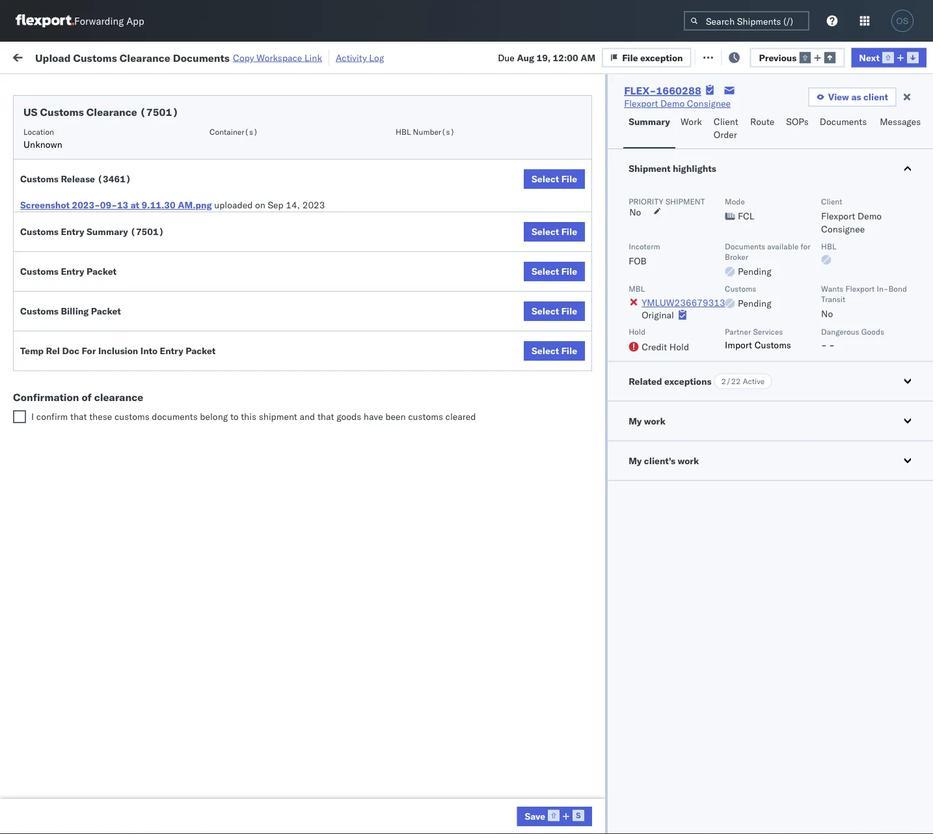 Task type: vqa. For each thing, say whether or not it's contained in the screenshot.
OFFICE
no



Task type: describe. For each thing, give the bounding box(es) containing it.
flex
[[698, 106, 713, 116]]

doc
[[62, 345, 79, 357]]

1 ceau7522281, hlxu6269489 from the top
[[802, 159, 934, 170]]

message (0)
[[175, 50, 228, 62]]

file for customs entry packet
[[562, 266, 578, 277]]

work button
[[676, 110, 709, 148]]

0 vertical spatial flexport
[[625, 98, 659, 109]]

uploaded
[[214, 199, 253, 211]]

1 account from the top
[[635, 446, 669, 457]]

ocean fcl for schedule delivery appointment link for 11:59 pm pst, dec 13, 2022
[[399, 331, 444, 343]]

flexport demo consignee link
[[625, 97, 731, 110]]

7 lagerfeld from the top
[[699, 646, 737, 658]]

11:59 for first schedule pickup from los angeles, ca button from the bottom
[[210, 790, 235, 801]]

previous button
[[750, 48, 845, 67]]

759
[[239, 50, 256, 62]]

file for customs release (3461)
[[562, 173, 578, 185]]

mode
[[725, 196, 745, 206]]

0 horizontal spatial summary
[[87, 226, 128, 237]]

4 schedule pickup from los angeles, ca from the top
[[30, 295, 176, 320]]

confirm delivery button
[[30, 387, 99, 401]]

feb for 14,
[[276, 818, 292, 830]]

documents inside documents available for broker
[[725, 241, 766, 251]]

Search Shipments (/) text field
[[684, 11, 810, 31]]

3 flex-1889466 from the top
[[719, 360, 786, 371]]

file for customs billing packet
[[562, 305, 578, 317]]

schedule pickup from los angeles, ca link for fourth schedule pickup from los angeles, ca button
[[30, 295, 185, 321]]

log
[[369, 52, 384, 63]]

release
[[61, 173, 95, 185]]

due aug 19, 12:00 am
[[498, 52, 596, 63]]

2 customs from the left
[[408, 411, 443, 422]]

sops
[[787, 116, 809, 127]]

mbl
[[629, 284, 645, 293]]

2 ceau7522281, hlxu6269489 from the top
[[802, 188, 934, 199]]

delivery for confirm delivery button
[[66, 388, 99, 399]]

client for flexport
[[822, 196, 843, 206]]

import inside partner services import customs
[[725, 339, 753, 350]]

flex-1660288 link
[[625, 84, 702, 97]]

11:59 pm pst, feb 13, 2023
[[210, 790, 333, 801]]

schedule delivery appointment for 11:59 pm pdt, nov 4, 2022
[[30, 216, 160, 227]]

3 lhuu7894563, uetu5238478 from the top
[[802, 359, 934, 371]]

client's
[[645, 455, 676, 466]]

confirm delivery link
[[30, 387, 99, 400]]

schedule pickup from los angeles, ca link for second schedule pickup from los angeles, ca button from the top of the page
[[30, 180, 185, 206]]

customs down broker
[[725, 284, 757, 293]]

active
[[743, 376, 765, 386]]

4 4, from the top
[[296, 217, 304, 228]]

nov for 4th schedule pickup from los angeles, ca button from the bottom of the page
[[277, 245, 294, 257]]

forwarding app
[[74, 15, 144, 27]]

6 account from the top
[[635, 618, 669, 629]]

5 karl from the top
[[679, 589, 696, 600]]

workspace
[[257, 52, 302, 63]]

test12345 for 11:59 pm pdt, nov 4, 2022
[[887, 159, 934, 171]]

select for customs release (3461)
[[532, 173, 559, 185]]

1 appointment from the top
[[107, 130, 160, 141]]

3 11:59 pm pdt, nov 4, 2022 from the top
[[210, 188, 329, 199]]

1911408
[[747, 818, 786, 830]]

9 ocean fcl from the top
[[399, 818, 444, 830]]

services
[[754, 327, 784, 337]]

11:59 for sixth schedule pickup from los angeles, ca button from the bottom of the page
[[210, 159, 235, 171]]

5 account from the top
[[635, 589, 669, 600]]

3 integration from the top
[[568, 532, 613, 543]]

2 schedule from the top
[[30, 152, 68, 163]]

customs left billing
[[20, 305, 59, 317]]

6 schedule from the top
[[30, 295, 68, 307]]

confirm for confirm delivery
[[30, 388, 63, 399]]

by:
[[47, 80, 60, 91]]

10 integration test account - karl lagerfeld from the top
[[568, 732, 737, 744]]

8 resize handle column header from the left
[[865, 101, 880, 834]]

client
[[864, 91, 889, 103]]

schedule delivery appointment for 11:59 pm pst, dec 13, 2022
[[30, 330, 160, 342]]

4 lhuu7894563, uetu5238478 from the top
[[802, 388, 934, 399]]

2 uetu5238478 from the top
[[872, 331, 934, 342]]

mbl/mawb 
[[887, 106, 934, 116]]

2 ceau7522281, from the top
[[802, 188, 869, 199]]

rel
[[46, 345, 60, 357]]

pst, for 11:59 pm pst, feb 14, 2023
[[254, 818, 274, 830]]

8 account from the top
[[635, 675, 669, 686]]

consignee inside button
[[568, 106, 605, 116]]

available
[[768, 241, 799, 251]]

select file button for customs release (3461)
[[524, 169, 585, 189]]

9 integration from the top
[[568, 704, 613, 715]]

1 integration from the top
[[568, 446, 613, 457]]

9 schedule from the top
[[30, 782, 68, 794]]

13
[[117, 199, 128, 211]]

11:59 pm pst, feb 14, 2023
[[210, 818, 333, 830]]

2130387
[[747, 474, 786, 486]]

inclusion
[[98, 345, 138, 357]]

4 schedule from the top
[[30, 216, 68, 227]]

1 ca from the top
[[30, 165, 42, 176]]

shipment highlights button
[[608, 149, 934, 188]]

client for order
[[714, 116, 739, 127]]

6 integration test account - karl lagerfeld from the top
[[568, 618, 737, 629]]

priority
[[629, 196, 664, 206]]

0 horizontal spatial shipment
[[259, 411, 297, 422]]

2 horizontal spatial work
[[678, 455, 700, 466]]

2 lhuu7894563, from the top
[[802, 331, 869, 342]]

due
[[498, 52, 515, 63]]

4 uetu5238478 from the top
[[872, 388, 934, 399]]

1 1846748 from the top
[[747, 131, 786, 142]]

5 ceau7522281, hlxu6269489 from the top
[[802, 273, 934, 285]]

flexport. image
[[16, 14, 74, 27]]

1 schedule pickup from los angeles, ca from the top
[[30, 152, 176, 176]]

from for first schedule pickup from los angeles, ca button from the bottom's schedule pickup from los angeles, ca link
[[101, 782, 120, 794]]

as
[[852, 91, 862, 103]]

flex-1846748 for upload customs clearance documents button
[[719, 274, 786, 285]]

app
[[126, 15, 144, 27]]

i confirm that these customs documents belong to this shipment and that goods have been customs cleared
[[31, 411, 476, 422]]

flex id
[[698, 106, 723, 116]]

route button
[[746, 110, 782, 148]]

into
[[140, 345, 158, 357]]

temp
[[20, 345, 44, 357]]

been
[[386, 411, 406, 422]]

delivery for 1st schedule delivery appointment "button" from the top
[[71, 130, 104, 141]]

2 hlxu6269489 from the top
[[871, 188, 934, 199]]

nov down the sep
[[277, 217, 294, 228]]

select file for customs entry summary (7501)
[[532, 226, 578, 237]]

1 lhuu7894563, from the top
[[802, 302, 869, 314]]

6 schedule pickup from los angeles, ca from the top
[[30, 782, 176, 807]]

0 horizontal spatial demo
[[661, 98, 685, 109]]

4:00
[[210, 360, 229, 371]]

customs down forwarding
[[73, 51, 117, 64]]

customs up screenshot
[[20, 173, 59, 185]]

demo inside client flexport demo consignee incoterm fob
[[858, 210, 882, 222]]

select file for customs release (3461)
[[532, 173, 578, 185]]

9 integration test account - karl lagerfeld from the top
[[568, 704, 737, 715]]

from for confirm pickup from los angeles, ca link
[[96, 353, 115, 364]]

2 ping - test entity from the left
[[568, 790, 644, 801]]

cleared
[[446, 411, 476, 422]]

1 customs from the left
[[115, 411, 150, 422]]

3 lhuu7894563, from the top
[[802, 359, 869, 371]]

wants
[[822, 284, 844, 293]]

batch action
[[861, 50, 918, 62]]

3 ca from the top
[[30, 251, 42, 262]]

2023 for 14,
[[311, 818, 333, 830]]

pst, for 11:59 pm pst, feb 13, 2023
[[254, 790, 274, 801]]

partner
[[725, 327, 752, 337]]

upload customs clearance documents link
[[30, 266, 185, 292]]

1 ceau7522281, from the top
[[802, 159, 869, 170]]

10 lagerfeld from the top
[[699, 732, 737, 744]]

feb for 13,
[[276, 790, 292, 801]]

entry for summary
[[61, 226, 84, 237]]

0 horizontal spatial on
[[255, 199, 266, 211]]

4 11:59 pm pdt, nov 4, 2022 from the top
[[210, 217, 329, 228]]

these
[[89, 411, 112, 422]]

summary inside the summary button
[[629, 116, 671, 127]]

flex-2130387
[[719, 474, 786, 486]]

priority shipment
[[629, 196, 706, 206]]

759 at risk
[[239, 50, 284, 62]]

0 horizontal spatial file exception
[[623, 52, 683, 63]]

vandelay
[[568, 503, 605, 514]]

1 flex-1846748 from the top
[[719, 131, 786, 142]]

4 resize handle column header from the left
[[461, 101, 477, 834]]

my client's work
[[629, 455, 700, 466]]

flexport for fob
[[822, 210, 856, 222]]

vandelay west
[[568, 503, 629, 514]]

12:00
[[553, 52, 579, 63]]

schedule pickup from los angeles, ca link for first schedule pickup from los angeles, ca button from the bottom
[[30, 782, 185, 808]]

2 flex-1889466 from the top
[[719, 331, 786, 343]]

fcl for 5th schedule pickup from los angeles, ca button from the top
[[428, 417, 444, 428]]

unknown
[[23, 139, 62, 150]]

1 that from the left
[[70, 411, 87, 422]]

11:00
[[210, 274, 235, 285]]

confirmation of clearance
[[13, 391, 143, 404]]

1 schedule delivery appointment link from the top
[[30, 129, 160, 142]]

4 schedule pickup from los angeles, ca button from the top
[[30, 295, 185, 322]]

6 schedule pickup from los angeles, ca button from the top
[[30, 782, 185, 809]]

sops button
[[782, 110, 815, 148]]

4 flex-1889466 from the top
[[719, 388, 786, 400]]

schedule delivery appointment button for 11:59 pm pdt, nov 4, 2022
[[30, 215, 160, 230]]

5 ceau7522281, from the top
[[802, 273, 869, 285]]

8 integration test account - karl lagerfeld from the top
[[568, 675, 737, 686]]

11:59 for schedule delivery appointment "button" corresponding to 11:59 pm pst, dec 13, 2022
[[210, 331, 235, 343]]

5 lagerfeld from the top
[[699, 589, 737, 600]]

goods
[[862, 327, 885, 337]]

0 vertical spatial my
[[13, 47, 34, 65]]

5 integration test account - karl lagerfeld from the top
[[568, 589, 737, 600]]

1 vertical spatial hold
[[670, 341, 690, 352]]

link
[[305, 52, 322, 63]]

upload customs clearance documents copy workspace link
[[35, 51, 322, 64]]

2/22 active
[[722, 376, 765, 386]]

0 horizontal spatial my work
[[13, 47, 71, 65]]

appointment for 11:59 pm pdt, nov 4, 2022
[[107, 216, 160, 227]]

flexport demo consignee
[[625, 98, 731, 109]]

2 resize handle column header from the left
[[331, 101, 346, 834]]

dec for 13,
[[276, 331, 293, 343]]

batch
[[861, 50, 887, 62]]

4 account from the top
[[635, 560, 669, 572]]

work inside button
[[141, 50, 164, 62]]

4 1846748 from the top
[[747, 245, 786, 257]]

customs down by:
[[40, 105, 84, 119]]

messages
[[880, 116, 921, 127]]

3 resize handle column header from the left
[[376, 101, 392, 834]]

09-
[[100, 199, 117, 211]]

1 pdt, from the top
[[254, 131, 274, 142]]

from for schedule pickup from los angeles, ca link associated with 5th schedule pickup from los angeles, ca button from the top
[[101, 410, 120, 421]]

2 integration test account - karl lagerfeld from the top
[[568, 474, 737, 486]]

select file for temp rel doc for inclusion into entry packet
[[532, 345, 578, 357]]

flex-1846748 for 4th schedule pickup from los angeles, ca button from the bottom of the page
[[719, 245, 786, 257]]

schedule pickup from los angeles, ca link for sixth schedule pickup from los angeles, ca button from the bottom of the page
[[30, 151, 185, 177]]

broker
[[725, 252, 749, 261]]

from for 4th schedule pickup from los angeles, ca button from the bottom of the page's schedule pickup from los angeles, ca link
[[101, 238, 120, 249]]

transit
[[822, 294, 846, 304]]

select file button for temp rel doc for inclusion into entry packet
[[524, 341, 585, 361]]

delivery for schedule delivery appointment "button" corresponding to 11:59 pm pst, dec 13, 2022
[[71, 330, 104, 342]]

incoterm
[[629, 241, 661, 251]]

mbl/mawb
[[887, 106, 932, 116]]

customs up customs billing packet
[[20, 266, 59, 277]]

11:59 pm pst, dec 13, 2022
[[210, 331, 334, 343]]

clearance for upload customs clearance documents
[[101, 267, 143, 278]]

upload for upload customs clearance documents
[[30, 267, 60, 278]]

1 horizontal spatial shipment
[[666, 196, 706, 206]]

save
[[525, 810, 546, 822]]

fcl for 4th schedule pickup from los angeles, ca button from the bottom of the page
[[428, 245, 444, 257]]

hbl for hbl
[[822, 241, 837, 251]]

clearance for us customs clearance (7501)
[[87, 105, 137, 119]]

save button
[[517, 807, 593, 826]]

10 karl from the top
[[679, 732, 696, 744]]

0 horizontal spatial no
[[630, 206, 642, 218]]

my work inside button
[[629, 415, 666, 427]]

0 vertical spatial 14,
[[286, 199, 300, 211]]

test12345 for 11:00 pm pst, nov 8, 2022
[[887, 274, 934, 285]]

import inside import work button
[[110, 50, 139, 62]]

activity log
[[336, 52, 384, 63]]

2 pdt, from the top
[[254, 159, 274, 171]]

copy workspace link button
[[233, 52, 322, 63]]

4 integration from the top
[[568, 560, 613, 572]]

2 vertical spatial entry
[[160, 345, 183, 357]]

fcl for schedule delivery appointment "button" corresponding to 11:59 pm pst, dec 13, 2022
[[428, 331, 444, 343]]

7 schedule from the top
[[30, 330, 68, 342]]

2023 right the sep
[[303, 199, 325, 211]]

messages button
[[875, 110, 928, 148]]

2 lagerfeld from the top
[[699, 474, 737, 486]]

4 ceau7522281, from the top
[[802, 245, 869, 256]]

ocean fcl for schedule pickup from los angeles, ca link corresponding to sixth schedule pickup from los angeles, ca button from the bottom of the page
[[399, 159, 444, 171]]

select file button for customs entry packet
[[524, 262, 585, 281]]

sep
[[268, 199, 284, 211]]

schedule pickup from los angeles, ca link for 4th schedule pickup from los angeles, ca button from the bottom of the page
[[30, 237, 185, 263]]

documents available for broker
[[725, 241, 811, 261]]



Task type: locate. For each thing, give the bounding box(es) containing it.
ping - test entity
[[483, 790, 559, 801], [568, 790, 644, 801]]

2 vertical spatial schedule delivery appointment link
[[30, 330, 160, 343]]

0 vertical spatial pending
[[738, 266, 772, 277]]

documents left copy
[[173, 51, 230, 64]]

nov for sixth schedule pickup from los angeles, ca button from the bottom of the page
[[277, 159, 294, 171]]

2 account from the top
[[635, 474, 669, 486]]

ocean fcl for first schedule pickup from los angeles, ca button from the bottom's schedule pickup from los angeles, ca link
[[399, 790, 444, 801]]

container numbers button
[[796, 98, 867, 122]]

my work down related
[[629, 415, 666, 427]]

packet for customs entry packet
[[87, 266, 117, 277]]

my
[[13, 47, 34, 65], [629, 415, 642, 427], [629, 455, 642, 466]]

3 ceau7522281, hlxu6269489 from the top
[[802, 216, 934, 228]]

nov right uploaded
[[277, 188, 294, 199]]

pst, for 11:00 pm pst, nov 8, 2022
[[254, 274, 274, 285]]

5 integration from the top
[[568, 589, 613, 600]]

highlights
[[673, 163, 717, 174]]

2 ocean fcl from the top
[[399, 159, 444, 171]]

confirm up confirm
[[30, 388, 63, 399]]

1 vertical spatial schedule delivery appointment link
[[30, 215, 160, 228]]

9 11:59 from the top
[[210, 818, 235, 830]]

2 schedule delivery appointment button from the top
[[30, 215, 160, 230]]

select for customs billing packet
[[532, 305, 559, 317]]

0 vertical spatial demo
[[661, 98, 685, 109]]

my for my work button
[[629, 415, 642, 427]]

flex-1846748 for second schedule pickup from los angeles, ca button from the top of the page
[[719, 188, 786, 199]]

packet right billing
[[91, 305, 121, 317]]

upload up customs billing packet
[[30, 267, 60, 278]]

2 11:59 from the top
[[210, 159, 235, 171]]

id
[[715, 106, 723, 116]]

1 horizontal spatial exception
[[730, 50, 773, 62]]

schedule pickup from los angeles, ca
[[30, 152, 176, 176], [30, 181, 176, 205], [30, 238, 176, 262], [30, 295, 176, 320], [30, 410, 176, 434], [30, 782, 176, 807]]

entity
[[535, 790, 559, 801], [619, 790, 644, 801]]

1 horizontal spatial work
[[681, 116, 702, 127]]

5 ca from the top
[[30, 366, 42, 377]]

0 horizontal spatial that
[[70, 411, 87, 422]]

am.png
[[178, 199, 212, 211]]

nov up 11:00 pm pst, nov 8, 2022
[[277, 245, 294, 257]]

1846748 left the for
[[747, 245, 786, 257]]

1 vertical spatial no
[[822, 308, 834, 319]]

ping
[[483, 790, 505, 801], [568, 790, 589, 801]]

activity log button
[[336, 49, 384, 65]]

3 schedule pickup from los angeles, ca button from the top
[[30, 237, 185, 265]]

7 integration from the top
[[568, 646, 613, 658]]

on left the sep
[[255, 199, 266, 211]]

select for customs entry summary (7501)
[[532, 226, 559, 237]]

1 horizontal spatial at
[[258, 50, 266, 62]]

3 account from the top
[[635, 532, 669, 543]]

consignee inside client flexport demo consignee incoterm fob
[[822, 223, 865, 235]]

at right 13
[[131, 199, 139, 211]]

3 11:59 from the top
[[210, 188, 235, 199]]

1 horizontal spatial on
[[318, 50, 329, 62]]

work up client's at right bottom
[[645, 415, 666, 427]]

fcl for sixth schedule pickup from los angeles, ca button from the bottom of the page
[[428, 159, 444, 171]]

screenshot
[[20, 199, 70, 211]]

5 schedule pickup from los angeles, ca link from the top
[[30, 409, 185, 435]]

2 abcdefg7 from the top
[[887, 360, 934, 371]]

0 vertical spatial schedule delivery appointment
[[30, 130, 160, 141]]

client flexport demo consignee incoterm fob
[[629, 196, 882, 267]]

flexport inside wants flexport in-bond transit no
[[846, 284, 875, 293]]

1660288
[[657, 84, 702, 97]]

pst, for 11:59 pm pst, dec 13, 2022
[[254, 331, 274, 343]]

1 vertical spatial schedule delivery appointment button
[[30, 215, 160, 230]]

11:59
[[210, 131, 235, 142], [210, 159, 235, 171], [210, 188, 235, 199], [210, 217, 235, 228], [210, 245, 235, 257], [210, 331, 235, 343], [210, 417, 235, 428], [210, 790, 235, 801], [210, 818, 235, 830]]

13, up 23,
[[295, 331, 309, 343]]

schedule delivery appointment up for
[[30, 330, 160, 342]]

0 vertical spatial schedule delivery appointment button
[[30, 129, 160, 144]]

file exception down the search shipments (/) text box
[[712, 50, 773, 62]]

4 select file button from the top
[[524, 301, 585, 321]]

2 karl from the top
[[679, 474, 696, 486]]

1 horizontal spatial file exception
[[712, 50, 773, 62]]

pending for customs
[[738, 298, 772, 309]]

schedule delivery appointment down us customs clearance (7501)
[[30, 130, 160, 141]]

1 resize handle column header from the left
[[186, 101, 202, 834]]

order
[[714, 129, 738, 140]]

confirmation
[[13, 391, 79, 404]]

confirm delivery
[[30, 388, 99, 399]]

belong
[[200, 411, 228, 422]]

4:00 pm pst, dec 23, 2022
[[210, 360, 329, 371]]

client order button
[[709, 110, 746, 148]]

2023 for 12,
[[309, 417, 332, 428]]

appointment
[[107, 130, 160, 141], [107, 216, 160, 227], [107, 330, 160, 342]]

(7501) for customs entry summary (7501)
[[130, 226, 164, 237]]

select file button for customs entry summary (7501)
[[524, 222, 585, 242]]

8 karl from the top
[[679, 675, 696, 686]]

west
[[608, 503, 629, 514]]

workitem
[[14, 106, 48, 116]]

0 vertical spatial hbl
[[396, 127, 411, 136]]

9 resize handle column header from the left
[[910, 101, 926, 834]]

packet for customs billing packet
[[91, 305, 121, 317]]

packet down customs entry summary (7501)
[[87, 266, 117, 277]]

confirm inside "confirm delivery" link
[[30, 388, 63, 399]]

consignee button
[[561, 104, 678, 117]]

ymluw236679313
[[642, 297, 726, 308]]

8 ocean fcl from the top
[[399, 790, 444, 801]]

0 vertical spatial at
[[258, 50, 266, 62]]

1 vertical spatial entry
[[61, 266, 84, 277]]

file
[[712, 50, 728, 62], [623, 52, 639, 63], [562, 173, 578, 185], [562, 226, 578, 237], [562, 266, 578, 277], [562, 305, 578, 317], [562, 345, 578, 357]]

in-
[[877, 284, 889, 293]]

0 horizontal spatial work
[[141, 50, 164, 62]]

nov right the container(s)
[[277, 131, 294, 142]]

clearance inside upload customs clearance documents
[[101, 267, 143, 278]]

1 vertical spatial dec
[[270, 360, 287, 371]]

1 vertical spatial feb
[[276, 818, 292, 830]]

dec left 23,
[[270, 360, 287, 371]]

entry for packet
[[61, 266, 84, 277]]

summary down 09-
[[87, 226, 128, 237]]

3 pdt, from the top
[[254, 188, 274, 199]]

confirm for confirm pickup from los angeles, ca
[[30, 353, 63, 364]]

3 karl from the top
[[679, 532, 696, 543]]

schedule delivery appointment link down the 2023-
[[30, 215, 160, 228]]

appointment down 13
[[107, 216, 160, 227]]

1 vertical spatial my
[[629, 415, 642, 427]]

0 vertical spatial my work
[[13, 47, 71, 65]]

container(s)
[[210, 127, 258, 136]]

1 entity from the left
[[535, 790, 559, 801]]

2023 for 13,
[[311, 790, 333, 801]]

customs down clearance
[[115, 411, 150, 422]]

customs down services
[[755, 339, 792, 350]]

copy
[[233, 52, 254, 63]]

appointment for 11:59 pm pst, dec 13, 2022
[[107, 330, 160, 342]]

3 schedule pickup from los angeles, ca from the top
[[30, 238, 176, 262]]

to
[[230, 411, 239, 422]]

0 horizontal spatial at
[[131, 199, 139, 211]]

1 vertical spatial maeu9408
[[887, 474, 934, 486]]

lhuu7894563, uetu5238478 down wants flexport in-bond transit no at the right
[[802, 331, 934, 342]]

6 karl from the top
[[679, 618, 696, 629]]

schedule delivery appointment button down us customs clearance (7501)
[[30, 129, 160, 144]]

schedule delivery appointment link for 11:59 pm pdt, nov 4, 2022
[[30, 215, 160, 228]]

5 schedule from the top
[[30, 238, 68, 249]]

import down partner
[[725, 339, 753, 350]]

2 vertical spatial work
[[678, 455, 700, 466]]

lagerfeld
[[699, 446, 737, 457], [699, 474, 737, 486], [699, 532, 737, 543], [699, 560, 737, 572], [699, 589, 737, 600], [699, 618, 737, 629], [699, 646, 737, 658], [699, 675, 737, 686], [699, 704, 737, 715], [699, 732, 737, 744]]

pst, up "4:00 pm pst, dec 23, 2022" at left
[[254, 331, 274, 343]]

2023 right 12,
[[309, 417, 332, 428]]

1 vertical spatial work
[[681, 116, 702, 127]]

6 ocean fcl from the top
[[399, 360, 444, 371]]

hbl left number(s)
[[396, 127, 411, 136]]

ca inside confirm pickup from los angeles, ca
[[30, 366, 42, 377]]

4 flex-1846748 from the top
[[719, 245, 786, 257]]

0 vertical spatial work
[[37, 47, 71, 65]]

1 horizontal spatial demo
[[858, 210, 882, 222]]

client inside client flexport demo consignee incoterm fob
[[822, 196, 843, 206]]

nov up the sep
[[277, 159, 294, 171]]

pst, for 11:59 pm pst, jan 12, 2023
[[254, 417, 274, 428]]

select file for customs entry packet
[[532, 266, 578, 277]]

hbl for hbl number(s)
[[396, 127, 411, 136]]

1 vertical spatial client
[[822, 196, 843, 206]]

1 horizontal spatial my work
[[629, 415, 666, 427]]

1846748 down route
[[747, 131, 786, 142]]

fcl for upload customs clearance documents button
[[428, 274, 444, 285]]

0 vertical spatial packet
[[87, 266, 117, 277]]

1 vertical spatial (7501)
[[130, 226, 164, 237]]

5 pdt, from the top
[[254, 245, 274, 257]]

5 ocean fcl from the top
[[399, 331, 444, 343]]

location unknown
[[23, 127, 62, 150]]

client order
[[714, 116, 739, 140]]

2 vertical spatial schedule delivery appointment button
[[30, 330, 160, 344]]

6 11:59 from the top
[[210, 331, 235, 343]]

bookings test consignee for 11:59 pm pst, feb 14, 2023
[[568, 818, 672, 830]]

work up by:
[[37, 47, 71, 65]]

customs inside upload customs clearance documents
[[62, 267, 98, 278]]

customs release (3461)
[[20, 173, 131, 185]]

work down app
[[141, 50, 164, 62]]

shipment highlights
[[629, 163, 717, 174]]

2 lhuu7894563, uetu5238478 from the top
[[802, 331, 934, 342]]

fcl for first schedule pickup from los angeles, ca button from the bottom
[[428, 790, 444, 801]]

1 vertical spatial on
[[255, 199, 266, 211]]

bookings for 11:59 pm pst, jan 12, 2023
[[568, 417, 606, 428]]

2023 down 11:59 pm pst, feb 13, 2023
[[311, 818, 333, 830]]

0 vertical spatial upload
[[35, 51, 71, 64]]

6 resize handle column header from the left
[[676, 101, 692, 834]]

schedule delivery appointment button for 11:59 pm pst, dec 13, 2022
[[30, 330, 160, 344]]

2 maeu9408 from the top
[[887, 474, 934, 486]]

1 vertical spatial upload
[[30, 267, 60, 278]]

los
[[123, 152, 137, 163], [123, 181, 137, 192], [123, 238, 137, 249], [123, 295, 137, 307], [117, 353, 132, 364], [123, 410, 137, 421], [123, 782, 137, 794]]

4 pdt, from the top
[[254, 217, 274, 228]]

1 horizontal spatial entity
[[619, 790, 644, 801]]

6 ca from the top
[[30, 423, 42, 434]]

5 11:59 pm pdt, nov 4, 2022 from the top
[[210, 245, 329, 257]]

my for my client's work button
[[629, 455, 642, 466]]

pdt,
[[254, 131, 274, 142], [254, 159, 274, 171], [254, 188, 274, 199], [254, 217, 274, 228], [254, 245, 274, 257]]

1 lagerfeld from the top
[[699, 446, 737, 457]]

previous
[[760, 52, 797, 63]]

select for temp rel doc for inclusion into entry packet
[[532, 345, 559, 357]]

bookings for 11:59 pm pst, feb 14, 2023
[[568, 818, 606, 830]]

import work
[[110, 50, 164, 62]]

14, right the sep
[[286, 199, 300, 211]]

19,
[[537, 52, 551, 63]]

dec for 23,
[[270, 360, 287, 371]]

2 that from the left
[[318, 411, 334, 422]]

angeles, inside confirm pickup from los angeles, ca
[[134, 353, 170, 364]]

1846748 right mode
[[747, 188, 786, 199]]

1 maeu9408 from the top
[[887, 446, 934, 457]]

1 ping - test entity from the left
[[483, 790, 559, 801]]

1 horizontal spatial hold
[[670, 341, 690, 352]]

uetu5238478
[[872, 302, 934, 314], [872, 331, 934, 342], [872, 359, 934, 371], [872, 388, 934, 399]]

demo123
[[887, 818, 931, 830]]

pickup inside confirm pickup from los angeles, ca
[[66, 353, 94, 364]]

(7501) down 9.11.30
[[130, 226, 164, 237]]

on right 205
[[318, 50, 329, 62]]

feb
[[276, 790, 292, 801], [276, 818, 292, 830]]

from for schedule pickup from los angeles, ca link related to fourth schedule pickup from los angeles, ca button
[[101, 295, 120, 307]]

no inside wants flexport in-bond transit no
[[822, 308, 834, 319]]

0 vertical spatial on
[[318, 50, 329, 62]]

1 vertical spatial shipment
[[259, 411, 297, 422]]

2 schedule delivery appointment from the top
[[30, 216, 160, 227]]

2 feb from the top
[[276, 818, 292, 830]]

customs up billing
[[62, 267, 98, 278]]

2 schedule pickup from los angeles, ca link from the top
[[30, 180, 185, 206]]

fcl for confirm pickup from los angeles, ca button
[[428, 360, 444, 371]]

schedule delivery appointment link up for
[[30, 330, 160, 343]]

packet
[[87, 266, 117, 277], [91, 305, 121, 317], [186, 345, 216, 357]]

11:59 for 4th schedule pickup from los angeles, ca button from the bottom of the page
[[210, 245, 235, 257]]

pending up services
[[738, 298, 772, 309]]

11:59 for 5th schedule pickup from los angeles, ca button from the top
[[210, 417, 235, 428]]

no down transit
[[822, 308, 834, 319]]

from inside confirm pickup from los angeles, ca
[[96, 353, 115, 364]]

flex-1889466 button
[[698, 299, 789, 317], [698, 299, 789, 317], [698, 328, 789, 346], [698, 328, 789, 346], [698, 357, 789, 375], [698, 357, 789, 375], [698, 385, 789, 403], [698, 385, 789, 403]]

resize handle column header
[[186, 101, 202, 834], [331, 101, 346, 834], [376, 101, 392, 834], [461, 101, 477, 834], [546, 101, 561, 834], [676, 101, 692, 834], [780, 101, 796, 834], [865, 101, 880, 834], [910, 101, 926, 834]]

activity
[[336, 52, 367, 63]]

hbl right the for
[[822, 241, 837, 251]]

flexport for no
[[846, 284, 875, 293]]

7 ocean fcl from the top
[[399, 417, 444, 428]]

0 horizontal spatial hbl
[[396, 127, 411, 136]]

no down priority
[[630, 206, 642, 218]]

feb up 11:59 pm pst, feb 14, 2023
[[276, 790, 292, 801]]

5 resize handle column header from the left
[[546, 101, 561, 834]]

shipment down highlights
[[666, 196, 706, 206]]

my client's work button
[[608, 441, 934, 480]]

7 karl from the top
[[679, 646, 696, 658]]

related exceptions
[[629, 375, 712, 387]]

pst, left 8,
[[254, 274, 274, 285]]

pending down broker
[[738, 266, 772, 277]]

file for temp rel doc for inclusion into entry packet
[[562, 345, 578, 357]]

1 horizontal spatial import
[[725, 339, 753, 350]]

2 vertical spatial abcdefg7
[[887, 388, 934, 400]]

8 schedule from the top
[[30, 410, 68, 421]]

0 vertical spatial import
[[110, 50, 139, 62]]

1 schedule pickup from los angeles, ca button from the top
[[30, 151, 185, 179]]

1 flex-1889466 from the top
[[719, 302, 786, 314]]

11:59 for second schedule pickup from los angeles, ca button from the top of the page
[[210, 188, 235, 199]]

los inside confirm pickup from los angeles, ca
[[117, 353, 132, 364]]

0 horizontal spatial import
[[110, 50, 139, 62]]

pst, up 11:59 pm pst, feb 14, 2023
[[254, 790, 274, 801]]

1 vertical spatial schedule delivery appointment
[[30, 216, 160, 227]]

0 horizontal spatial ping
[[483, 790, 505, 801]]

2 schedule pickup from los angeles, ca button from the top
[[30, 180, 185, 207]]

1 horizontal spatial customs
[[408, 411, 443, 422]]

2 integration from the top
[[568, 474, 613, 486]]

schedule delivery appointment link for 11:59 pm pst, dec 13, 2022
[[30, 330, 160, 343]]

flex-1846748
[[719, 131, 786, 142], [719, 188, 786, 199], [719, 217, 786, 228], [719, 245, 786, 257], [719, 274, 786, 285]]

1 vertical spatial abcdefg7
[[887, 360, 934, 371]]

next
[[860, 52, 880, 63]]

bookings
[[568, 417, 606, 428], [483, 818, 521, 830], [568, 818, 606, 830]]

batch action button
[[841, 47, 926, 66]]

import down app
[[110, 50, 139, 62]]

feb down 11:59 pm pst, feb 13, 2023
[[276, 818, 292, 830]]

2 test12345 from the top
[[887, 274, 934, 285]]

nov
[[277, 131, 294, 142], [277, 159, 294, 171], [277, 188, 294, 199], [277, 217, 294, 228], [277, 245, 294, 257], [276, 274, 293, 285]]

goods
[[337, 411, 362, 422]]

flexport inside client flexport demo consignee incoterm fob
[[822, 210, 856, 222]]

0 horizontal spatial exception
[[641, 52, 683, 63]]

action
[[889, 50, 918, 62]]

exception down the search shipments (/) text box
[[730, 50, 773, 62]]

0 horizontal spatial customs
[[115, 411, 150, 422]]

2 vertical spatial flexport
[[846, 284, 875, 293]]

my down related
[[629, 415, 642, 427]]

pst, down 11:59 pm pst, feb 13, 2023
[[254, 818, 274, 830]]

entry right the into at the top of page
[[160, 345, 183, 357]]

my work up the filtered by:
[[13, 47, 71, 65]]

1 hlxu6269489 from the top
[[871, 159, 934, 170]]

i
[[31, 411, 34, 422]]

(7501) for us customs clearance (7501)
[[140, 105, 179, 119]]

entry down the 2023-
[[61, 226, 84, 237]]

confirm up confirmation
[[30, 353, 63, 364]]

1 horizontal spatial work
[[645, 415, 666, 427]]

4 ca from the top
[[30, 308, 42, 320]]

customs
[[115, 411, 150, 422], [408, 411, 443, 422]]

ocean fcl for upload customs clearance documents link
[[399, 274, 444, 285]]

lhuu7894563, uetu5238478 down "dangerous goods - -" in the right top of the page
[[802, 359, 934, 371]]

8 integration from the top
[[568, 675, 613, 686]]

select file button for customs billing packet
[[524, 301, 585, 321]]

0 vertical spatial schedule delivery appointment link
[[30, 129, 160, 142]]

client inside button
[[714, 116, 739, 127]]

2 1889466 from the top
[[747, 331, 786, 343]]

0 vertical spatial work
[[141, 50, 164, 62]]

2 vertical spatial packet
[[186, 345, 216, 357]]

1 horizontal spatial client
[[822, 196, 843, 206]]

5 select file from the top
[[532, 345, 578, 357]]

0 vertical spatial (7501)
[[140, 105, 179, 119]]

1 vertical spatial summary
[[87, 226, 128, 237]]

at left risk
[[258, 50, 266, 62]]

original
[[642, 309, 675, 320]]

import work button
[[104, 42, 169, 71]]

1 vertical spatial pending
[[738, 298, 772, 309]]

us customs clearance (7501)
[[23, 105, 179, 119]]

hold
[[629, 327, 646, 337], [670, 341, 690, 352]]

0 horizontal spatial work
[[37, 47, 71, 65]]

1 11:59 from the top
[[210, 131, 235, 142]]

6 schedule pickup from los angeles, ca link from the top
[[30, 782, 185, 808]]

1 horizontal spatial ping
[[568, 790, 589, 801]]

1 vertical spatial appointment
[[107, 216, 160, 227]]

lhuu7894563,
[[802, 302, 869, 314], [802, 331, 869, 342], [802, 359, 869, 371], [802, 388, 869, 399]]

1 horizontal spatial hbl
[[822, 241, 837, 251]]

bookings test consignee for 11:59 pm pst, jan 12, 2023
[[568, 417, 672, 428]]

dec up 23,
[[276, 331, 293, 343]]

1 vertical spatial test12345
[[887, 274, 934, 285]]

from for schedule pickup from los angeles, ca link corresponding to sixth schedule pickup from los angeles, ca button from the bottom of the page
[[101, 152, 120, 163]]

0 vertical spatial 13,
[[295, 331, 309, 343]]

0 horizontal spatial entity
[[535, 790, 559, 801]]

abcdefg7 for confirm delivery
[[887, 388, 934, 400]]

schedule pickup from los angeles, ca link for 5th schedule pickup from los angeles, ca button from the top
[[30, 409, 185, 435]]

customs right been
[[408, 411, 443, 422]]

0 vertical spatial feb
[[276, 790, 292, 801]]

summary
[[629, 116, 671, 127], [87, 226, 128, 237]]

0 vertical spatial confirm
[[30, 353, 63, 364]]

1 integration test account - karl lagerfeld from the top
[[568, 446, 737, 457]]

ocean fcl for schedule pickup from los angeles, ca link associated with 5th schedule pickup from los angeles, ca button from the top
[[399, 417, 444, 428]]

0 vertical spatial entry
[[61, 226, 84, 237]]

7 account from the top
[[635, 646, 669, 658]]

13, up 11:59 pm pst, feb 14, 2023
[[294, 790, 308, 801]]

5 schedule pickup from los angeles, ca from the top
[[30, 410, 176, 434]]

1 horizontal spatial that
[[318, 411, 334, 422]]

flex id button
[[692, 104, 783, 117]]

0 vertical spatial hold
[[629, 327, 646, 337]]

lhuu7894563, uetu5238478 up "maeu9736"
[[802, 388, 934, 399]]

my left client's at right bottom
[[629, 455, 642, 466]]

select for customs entry packet
[[532, 266, 559, 277]]

hlxu6269489
[[871, 159, 934, 170], [871, 188, 934, 199], [871, 216, 934, 228], [871, 245, 934, 256], [871, 273, 934, 285]]

0 vertical spatial appointment
[[107, 130, 160, 141]]

1 schedule from the top
[[30, 130, 68, 141]]

flex-1660288
[[625, 84, 702, 97]]

clearance down app
[[120, 51, 170, 64]]

11:00 pm pst, nov 8, 2022
[[210, 274, 329, 285]]

documents down view
[[820, 116, 867, 127]]

3 select file button from the top
[[524, 262, 585, 281]]

3 schedule delivery appointment button from the top
[[30, 330, 160, 344]]

abcdefg7 for schedule pickup from los angeles, ca
[[887, 302, 934, 314]]

confirm pickup from los angeles, ca button
[[30, 352, 185, 379]]

1 test12345 from the top
[[887, 159, 934, 171]]

1 vertical spatial confirm
[[30, 388, 63, 399]]

1 vertical spatial 13,
[[294, 790, 308, 801]]

7 integration test account - karl lagerfeld from the top
[[568, 646, 737, 658]]

1846748 up documents available for broker
[[747, 217, 786, 228]]

pst, left jan on the left of page
[[254, 417, 274, 428]]

that right and
[[318, 411, 334, 422]]

0 vertical spatial client
[[714, 116, 739, 127]]

1 schedule delivery appointment button from the top
[[30, 129, 160, 144]]

exception up flex-1660288
[[641, 52, 683, 63]]

pst, down 11:59 pm pst, dec 13, 2022
[[248, 360, 268, 371]]

pst, for 4:00 pm pst, dec 23, 2022
[[248, 360, 268, 371]]

1846748 down documents available for broker
[[747, 274, 786, 285]]

summary button
[[624, 110, 676, 148]]

2 schedule pickup from los angeles, ca from the top
[[30, 181, 176, 205]]

delivery inside "confirm delivery" link
[[66, 388, 99, 399]]

2 vertical spatial appointment
[[107, 330, 160, 342]]

view
[[829, 91, 850, 103]]

select file for customs billing packet
[[532, 305, 578, 317]]

4 lhuu7894563, from the top
[[802, 388, 869, 399]]

1 vertical spatial clearance
[[87, 105, 137, 119]]

workitem button
[[8, 104, 189, 117]]

customs down screenshot
[[20, 226, 59, 237]]

nov for upload customs clearance documents button
[[276, 274, 293, 285]]

11:59 pm pdt, nov 4, 2022
[[210, 131, 329, 142], [210, 159, 329, 171], [210, 188, 329, 199], [210, 217, 329, 228], [210, 245, 329, 257]]

documents up broker
[[725, 241, 766, 251]]

delivery for schedule delivery appointment "button" for 11:59 pm pdt, nov 4, 2022
[[71, 216, 104, 227]]

pm
[[237, 131, 252, 142], [237, 159, 252, 171], [237, 188, 252, 199], [237, 217, 252, 228], [237, 245, 252, 257], [237, 274, 252, 285], [237, 331, 252, 343], [232, 360, 246, 371], [237, 417, 252, 428], [237, 790, 252, 801], [237, 818, 252, 830]]

13, for dec
[[295, 331, 309, 343]]

2023 up 11:59 pm pst, feb 14, 2023
[[311, 790, 333, 801]]

1 horizontal spatial summary
[[629, 116, 671, 127]]

1 vertical spatial work
[[645, 415, 666, 427]]

2 select file button from the top
[[524, 222, 585, 242]]

2 appointment from the top
[[107, 216, 160, 227]]

1 vertical spatial hbl
[[822, 241, 837, 251]]

1 vertical spatial at
[[131, 199, 139, 211]]

11:59 for schedule delivery appointment "button" for 11:59 pm pdt, nov 4, 2022
[[210, 217, 235, 228]]

packet up 4:00
[[186, 345, 216, 357]]

billing
[[61, 305, 89, 317]]

confirm inside confirm pickup from los angeles, ca
[[30, 353, 63, 364]]

work down flexport demo consignee link
[[681, 116, 702, 127]]

1 schedule delivery appointment from the top
[[30, 130, 160, 141]]

1 vertical spatial my work
[[629, 415, 666, 427]]

schedule delivery appointment button up for
[[30, 330, 160, 344]]

documents inside upload customs clearance documents
[[30, 280, 77, 291]]

customs inside partner services import customs
[[755, 339, 792, 350]]

summary down flexport demo consignee link
[[629, 116, 671, 127]]

pending for documents available for broker
[[738, 266, 772, 277]]

work inside button
[[681, 116, 702, 127]]

1 lhuu7894563, uetu5238478 from the top
[[802, 302, 934, 314]]

work right client's at right bottom
[[678, 455, 700, 466]]

1 vertical spatial packet
[[91, 305, 121, 317]]

9 account from the top
[[635, 704, 669, 715]]

clearance for upload customs clearance documents copy workspace link
[[120, 51, 170, 64]]

bosch
[[568, 131, 594, 142], [483, 159, 509, 171], [568, 159, 594, 171], [483, 188, 509, 199], [568, 188, 594, 199], [483, 217, 509, 228], [568, 217, 594, 228], [483, 245, 509, 257], [568, 245, 594, 257], [483, 274, 509, 285], [568, 274, 594, 285], [483, 302, 509, 314], [568, 302, 594, 314], [483, 331, 509, 343], [568, 331, 594, 343], [483, 360, 509, 371], [568, 360, 594, 371], [568, 388, 594, 400]]

lhuu7894563, uetu5238478 up goods
[[802, 302, 934, 314]]

my up filtered
[[13, 47, 34, 65]]

0 vertical spatial no
[[630, 206, 642, 218]]

8,
[[295, 274, 304, 285]]

Search Work text field
[[496, 47, 638, 66]]

0 vertical spatial summary
[[629, 116, 671, 127]]

hold right credit
[[670, 341, 690, 352]]

7 resize handle column header from the left
[[780, 101, 796, 834]]

1 vertical spatial demo
[[858, 210, 882, 222]]

0 vertical spatial dec
[[276, 331, 293, 343]]

ocean fcl for 4th schedule pickup from los angeles, ca button from the bottom of the page's schedule pickup from los angeles, ca link
[[399, 245, 444, 257]]

file exception up flex-1660288
[[623, 52, 683, 63]]

1 karl from the top
[[679, 446, 696, 457]]

hold up credit
[[629, 327, 646, 337]]

from for schedule pickup from los angeles, ca link associated with second schedule pickup from los angeles, ca button from the top of the page
[[101, 181, 120, 192]]

fcl
[[428, 131, 444, 142], [428, 159, 444, 171], [738, 210, 755, 222], [428, 245, 444, 257], [428, 274, 444, 285], [428, 331, 444, 343], [428, 360, 444, 371], [428, 417, 444, 428], [428, 790, 444, 801], [428, 818, 444, 830]]

14, down 11:59 pm pst, feb 13, 2023
[[294, 818, 308, 830]]

exceptions
[[665, 375, 712, 387]]

2 4, from the top
[[296, 159, 304, 171]]

upload inside upload customs clearance documents
[[30, 267, 60, 278]]

0 horizontal spatial hold
[[629, 327, 646, 337]]

documents down customs entry packet
[[30, 280, 77, 291]]

view as client
[[829, 91, 889, 103]]

nov for second schedule pickup from los angeles, ca button from the top of the page
[[277, 188, 294, 199]]

entry up customs billing packet
[[61, 266, 84, 277]]

0 vertical spatial abcdefg7
[[887, 302, 934, 314]]

2023-
[[72, 199, 100, 211]]

schedule pickup from los angeles, ca link
[[30, 151, 185, 177], [30, 180, 185, 206], [30, 237, 185, 263], [30, 295, 185, 321], [30, 409, 185, 435], [30, 782, 185, 808]]

(7501) down "upload customs clearance documents copy workspace link"
[[140, 105, 179, 119]]

appointment down us customs clearance (7501)
[[107, 130, 160, 141]]

2 ping from the left
[[568, 790, 589, 801]]

flex-1846748 for schedule delivery appointment "button" for 11:59 pm pdt, nov 4, 2022
[[719, 217, 786, 228]]

upload up by:
[[35, 51, 71, 64]]

schedule delivery appointment down the 2023-
[[30, 216, 160, 227]]

0 vertical spatial clearance
[[120, 51, 170, 64]]

numbers
[[802, 112, 834, 121]]

clearance down import work button at the left
[[87, 105, 137, 119]]

flex-2130387 button
[[698, 471, 789, 489], [698, 471, 789, 489]]

None checkbox
[[13, 410, 26, 423]]

10 account from the top
[[635, 732, 669, 744]]

1 vertical spatial 14,
[[294, 818, 308, 830]]

file for customs entry summary (7501)
[[562, 226, 578, 237]]

3 hlxu6269489 from the top
[[871, 216, 934, 228]]

1 ocean fcl from the top
[[399, 131, 444, 142]]

schedule pickup from los angeles, ca button
[[30, 151, 185, 179], [30, 180, 185, 207], [30, 237, 185, 265], [30, 295, 185, 322], [30, 409, 185, 437], [30, 782, 185, 809]]



